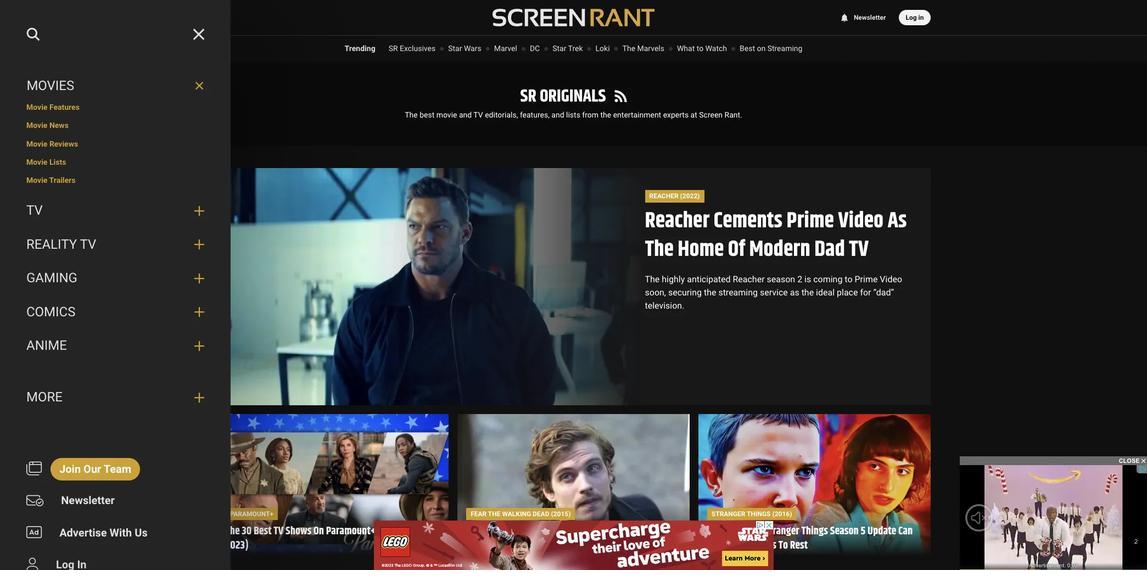 Task type: vqa. For each thing, say whether or not it's contained in the screenshot.
10
no



Task type: describe. For each thing, give the bounding box(es) containing it.
as
[[888, 204, 908, 238]]

what to watch
[[678, 44, 728, 53]]

0 vertical spatial to
[[697, 44, 704, 53]]

sr for exclusives
[[389, 44, 398, 53]]

can
[[899, 523, 913, 540]]

prime inside reacher (2022) reacher cements prime video as the home of modern dad tv
[[787, 204, 835, 238]]

paramount+ shows - lawmen bass reeves, good fight, special ops lioness, frasier, tulsa king, 1883 image
[[217, 415, 449, 562]]

with
[[110, 526, 132, 539]]

movie for movie features
[[26, 103, 47, 112]]

0 horizontal spatial stranger
[[712, 510, 746, 518]]

movie for movie lists
[[26, 158, 47, 166]]

loki link
[[596, 44, 610, 53]]

dad
[[815, 233, 846, 266]]

(november
[[378, 523, 424, 540]]

movie reviews link
[[26, 139, 204, 149]]

0 horizontal spatial paramount+
[[230, 510, 274, 518]]

trek
[[569, 44, 583, 53]]

1 vertical spatial walking
[[574, 523, 605, 540]]

(2022)
[[681, 192, 700, 200]]

1 vertical spatial newsletter link
[[52, 490, 124, 513]]

advertise with us
[[59, 526, 148, 539]]

rant.
[[725, 110, 743, 119]]

rest
[[791, 538, 808, 555]]

a
[[496, 523, 501, 540]]

movie
[[437, 110, 457, 119]]

dc
[[530, 44, 540, 53]]

lot
[[503, 523, 516, 540]]

star wars link
[[449, 44, 482, 53]]

advertisement:
[[1030, 563, 1066, 569]]

star trek link
[[553, 44, 583, 53]]

watch
[[706, 44, 728, 53]]

1 horizontal spatial what
[[678, 44, 695, 53]]

reviews
[[49, 139, 78, 148]]

put
[[708, 538, 722, 555]]

series
[[637, 523, 662, 540]]

what inside 'fear the walking dead (2015) it says a lot that fear the walking dead's series finale is what should've been done 5 years ago'
[[502, 538, 522, 555]]

(2016)
[[773, 510, 793, 518]]

on
[[757, 44, 766, 53]]

our
[[84, 463, 101, 476]]

what to watch link
[[678, 44, 728, 53]]

close ✕ button
[[961, 457, 1148, 465]]

reacher inside the highly anticipated reacher season 2 is coming to prime video soon, securing the streaming service as the ideal place for "dad" television.
[[733, 274, 765, 285]]

more
[[26, 390, 63, 405]]

the marvels
[[623, 44, 665, 53]]

securing
[[669, 287, 702, 298]]

highly
[[662, 274, 685, 285]]

1 and from the left
[[459, 110, 472, 119]]

ideal
[[817, 287, 835, 298]]

stranger things (2016) link
[[708, 508, 797, 521]]

30
[[242, 523, 252, 540]]

features
[[49, 103, 80, 112]]

0 vertical spatial reacher
[[650, 192, 679, 200]]

it
[[467, 523, 473, 540]]

best
[[420, 110, 435, 119]]

tv inside sr originals the best movie and tv editorials, features, and lists from the entertainment experts at screen rant.
[[474, 110, 483, 119]]

anticipated
[[688, 274, 731, 285]]

originals
[[540, 83, 606, 110]]

loki
[[596, 44, 610, 53]]

television.
[[645, 301, 685, 311]]

movie trailers
[[26, 176, 76, 185]]

0 horizontal spatial newsletter
[[61, 494, 115, 507]]

star for star wars
[[449, 44, 462, 53]]

2 inside the highly anticipated reacher season 2 is coming to prime video soon, securing the streaming service as the ideal place for "dad" television.
[[798, 274, 803, 285]]

advertisement region
[[374, 521, 774, 570]]

marvel link
[[494, 44, 518, 53]]

dead
[[533, 510, 550, 518]]

the inside sr originals the best movie and tv editorials, features, and lists from the entertainment experts at screen rant.
[[405, 110, 418, 119]]

streaming
[[719, 287, 758, 298]]

needed
[[733, 523, 763, 540]]

advertise
[[59, 526, 107, 539]]

as
[[791, 287, 800, 298]]

done
[[589, 538, 609, 555]]

comics
[[26, 304, 76, 320]]

it says a lot that fear the walking dead's series finale is what should've been done 5 years ago link
[[467, 523, 681, 555]]

close ✕
[[1120, 458, 1147, 464]]

0 vertical spatial fear
[[471, 510, 487, 518]]

log in
[[906, 14, 925, 21]]

best on streaming
[[740, 44, 803, 53]]

on
[[314, 523, 324, 540]]

advertise with us link
[[51, 522, 156, 545]]

gaming
[[26, 270, 77, 286]]

star trek
[[553, 44, 583, 53]]

the highly anticipated reacher season 2 is coming to prime video soon, securing the streaming service as the ideal place for "dad" television.
[[645, 274, 903, 311]]

experts
[[664, 110, 689, 119]]

tv inside 'paramount+ the 30 best tv shows on paramount+ (november 2023)'
[[274, 523, 284, 540]]

screen
[[700, 110, 723, 119]]

video player region
[[961, 465, 1148, 570]]

the inside the highly anticipated reacher season 2 is coming to prime video soon, securing the streaming service as the ideal place for "dad" television.
[[645, 274, 660, 285]]

the left 'marvels'
[[623, 44, 636, 53]]

screenrant logo image
[[493, 9, 655, 26]]

2 horizontal spatial the
[[802, 287, 814, 298]]

1 horizontal spatial the
[[704, 287, 717, 298]]

service
[[761, 287, 788, 298]]

update
[[868, 523, 897, 540]]

tv down movie trailers
[[26, 203, 43, 218]]

the marvels link
[[623, 44, 665, 53]]

1 vertical spatial fear
[[538, 523, 555, 540]]

advertisement: 0:03
[[1030, 563, 1079, 569]]

news
[[49, 121, 69, 130]]

anime
[[26, 338, 67, 354]]

1 vertical spatial stranger
[[765, 523, 800, 540]]



Task type: locate. For each thing, give the bounding box(es) containing it.
1 vertical spatial what
[[502, 538, 522, 555]]

prime inside the highly anticipated reacher season 2 is coming to prime video soon, securing the streaming service as the ideal place for "dad" television.
[[855, 274, 878, 285]]

stranger
[[712, 510, 746, 518], [765, 523, 800, 540]]

tv right "dad"
[[850, 233, 869, 266]]

0 vertical spatial what
[[678, 44, 695, 53]]

sr for originals
[[521, 83, 537, 110]]

video left as
[[839, 204, 884, 238]]

fear
[[471, 510, 487, 518], [538, 523, 555, 540]]

dead's
[[607, 523, 635, 540]]

sr exclusives link
[[389, 44, 436, 53]]

star left wars
[[449, 44, 462, 53]]

5 inside 'fear the walking dead (2015) it says a lot that fear the walking dead's series finale is what should've been done 5 years ago'
[[611, 538, 616, 555]]

tv inside reality tv link
[[80, 237, 96, 252]]

0 horizontal spatial to
[[697, 44, 704, 53]]

finale
[[467, 538, 491, 555]]

for
[[861, 287, 872, 298]]

the left the best
[[405, 110, 418, 119]]

5 right done
[[611, 538, 616, 555]]

movie for movie reviews
[[26, 139, 47, 148]]

1 horizontal spatial 2
[[1135, 538, 1139, 545]]

the up a
[[488, 510, 501, 518]]

eleven and mike from stranger things image
[[699, 415, 931, 562]]

0 horizontal spatial walking
[[503, 510, 531, 518]]

movie news link
[[26, 121, 204, 131]]

marvels
[[638, 44, 665, 53]]

newsletter link up advertise
[[52, 490, 124, 513]]

2
[[798, 274, 803, 285], [1135, 538, 1139, 545]]

us
[[135, 526, 148, 539]]

movie features
[[26, 103, 80, 112]]

entertainment
[[614, 110, 662, 119]]

what
[[678, 44, 695, 53], [502, 538, 522, 555]]

1 horizontal spatial to
[[845, 274, 853, 285]]

and right movie
[[459, 110, 472, 119]]

reacher cements prime video as the home of modern dad tv link
[[645, 204, 908, 266]]

1 horizontal spatial fear
[[538, 523, 555, 540]]

1 horizontal spatial best
[[740, 44, 756, 53]]

reacher up streaming at bottom
[[733, 274, 765, 285]]

0 vertical spatial 2
[[798, 274, 803, 285]]

1 star from the left
[[449, 44, 462, 53]]

exclusives
[[400, 44, 436, 53]]

0 vertical spatial newsletter link
[[840, 14, 887, 21]]

paramount+ link
[[226, 508, 278, 521]]

sr inside sr originals the best movie and tv editorials, features, and lists from the entertainment experts at screen rant.
[[521, 83, 537, 110]]

paramount+ up 30
[[230, 510, 274, 518]]

1 horizontal spatial things
[[802, 523, 829, 540]]

the left 30
[[226, 523, 240, 540]]

much-needed stranger things season 5 update can put age concerns to rest link
[[708, 523, 922, 555]]

lists
[[567, 110, 581, 119]]

0 vertical spatial prime
[[787, 204, 835, 238]]

that
[[518, 523, 536, 540]]

stranger down (2016)
[[765, 523, 800, 540]]

video inside the highly anticipated reacher season 2 is coming to prime video soon, securing the streaming service as the ideal place for "dad" television.
[[881, 274, 903, 285]]

troy looking at charlie in fear the walking dead season 8 episode 8 image
[[458, 415, 690, 562]]

0 horizontal spatial the
[[601, 110, 612, 119]]

3 movie from the top
[[26, 139, 47, 148]]

1 horizontal spatial 5
[[861, 523, 866, 540]]

the up soon,
[[645, 274, 660, 285]]

0 horizontal spatial fear
[[471, 510, 487, 518]]

jack reacher standing tall while captured in reacher season 2 image
[[217, 168, 645, 406]]

stranger up 'much-'
[[712, 510, 746, 518]]

movie lists
[[26, 158, 66, 166]]

is
[[493, 538, 500, 555]]

editorials,
[[485, 110, 518, 119]]

0 horizontal spatial best
[[254, 523, 272, 540]]

1 vertical spatial to
[[845, 274, 853, 285]]

shows
[[286, 523, 312, 540]]

features,
[[520, 110, 550, 119]]

sr up features,
[[521, 83, 537, 110]]

sr originals the best movie and tv editorials, features, and lists from the entertainment experts at screen rant.
[[405, 83, 743, 119]]

movie up the "movie news"
[[26, 103, 47, 112]]

join our team link
[[51, 458, 140, 481]]

1 vertical spatial paramount+
[[326, 523, 376, 540]]

0 vertical spatial sr
[[389, 44, 398, 53]]

1 vertical spatial newsletter
[[61, 494, 115, 507]]

the down (2015) on the left of the page
[[557, 523, 572, 540]]

1 horizontal spatial sr
[[521, 83, 537, 110]]

fear down dead
[[538, 523, 555, 540]]

reacher (2022) reacher cements prime video as the home of modern dad tv
[[645, 192, 908, 266]]

anime link
[[26, 338, 186, 355]]

0 horizontal spatial star
[[449, 44, 462, 53]]

the inside 'paramount+ the 30 best tv shows on paramount+ (november 2023)'
[[226, 523, 240, 540]]

newsletter left log on the right of the page
[[854, 14, 887, 21]]

best right 30
[[254, 523, 272, 540]]

close
[[1120, 458, 1141, 464]]

video inside reacher (2022) reacher cements prime video as the home of modern dad tv
[[839, 204, 884, 238]]

5 left update
[[861, 523, 866, 540]]

5
[[861, 523, 866, 540], [611, 538, 616, 555]]

5 movie from the top
[[26, 176, 47, 185]]

and
[[459, 110, 472, 119], [552, 110, 565, 119]]

paramount+ right on at the left of the page
[[326, 523, 376, 540]]

marvel
[[494, 44, 518, 53]]

(2015)
[[551, 510, 571, 518]]

to inside the highly anticipated reacher season 2 is coming to prime video soon, securing the streaming service as the ideal place for "dad" television.
[[845, 274, 853, 285]]

0 vertical spatial video
[[839, 204, 884, 238]]

1 vertical spatial prime
[[855, 274, 878, 285]]

reality tv link
[[26, 237, 186, 253]]

tv right reality on the top left of the page
[[80, 237, 96, 252]]

home
[[678, 233, 724, 266]]

1 vertical spatial 2
[[1135, 538, 1139, 545]]

gaming link
[[26, 270, 186, 287]]

1 horizontal spatial paramount+
[[326, 523, 376, 540]]

the down "anticipated"
[[704, 287, 717, 298]]

newsletter link left log on the right of the page
[[840, 14, 887, 21]]

to
[[779, 538, 789, 555]]

reacher left (2022)
[[650, 192, 679, 200]]

2 and from the left
[[552, 110, 565, 119]]

and left lists at the top of the page
[[552, 110, 565, 119]]

2 movie from the top
[[26, 121, 47, 130]]

movies link
[[26, 78, 186, 94]]

best
[[740, 44, 756, 53], [254, 523, 272, 540]]

2 vertical spatial reacher
[[733, 274, 765, 285]]

season
[[767, 274, 796, 285]]

0 horizontal spatial things
[[747, 510, 771, 518]]

tv inside reacher (2022) reacher cements prime video as the home of modern dad tv
[[850, 233, 869, 266]]

1 vertical spatial reacher
[[645, 204, 710, 238]]

the right as
[[802, 287, 814, 298]]

1 horizontal spatial prime
[[855, 274, 878, 285]]

0 vertical spatial stranger
[[712, 510, 746, 518]]

0 vertical spatial newsletter
[[854, 14, 887, 21]]

movies
[[26, 78, 74, 93]]

reacher down reacher (2022) link
[[645, 204, 710, 238]]

0 vertical spatial walking
[[503, 510, 531, 518]]

video up the "dad"
[[881, 274, 903, 285]]

place
[[837, 287, 859, 298]]

0 vertical spatial paramount+
[[230, 510, 274, 518]]

movie trailers link
[[26, 176, 204, 186]]

from
[[583, 110, 599, 119]]

1 horizontal spatial star
[[553, 44, 567, 53]]

should've
[[524, 538, 565, 555]]

"dad"
[[874, 287, 895, 298]]

0 horizontal spatial what
[[502, 538, 522, 555]]

best left on
[[740, 44, 756, 53]]

things left season
[[802, 523, 829, 540]]

video
[[839, 204, 884, 238], [881, 274, 903, 285]]

tv left editorials,
[[474, 110, 483, 119]]

movie for movie news
[[26, 121, 47, 130]]

coming
[[814, 274, 843, 285]]

movie reviews
[[26, 139, 78, 148]]

soon,
[[645, 287, 667, 298]]

0 horizontal spatial 2
[[798, 274, 803, 285]]

ago
[[643, 538, 658, 555]]

0 horizontal spatial 5
[[611, 538, 616, 555]]

1 horizontal spatial newsletter
[[854, 14, 887, 21]]

0 horizontal spatial and
[[459, 110, 472, 119]]

best on streaming link
[[740, 44, 803, 53]]

join our team
[[59, 463, 131, 476]]

the inside sr originals the best movie and tv editorials, features, and lists from the entertainment experts at screen rant.
[[601, 110, 612, 119]]

1 vertical spatial sr
[[521, 83, 537, 110]]

1 movie from the top
[[26, 103, 47, 112]]

what left watch at right top
[[678, 44, 695, 53]]

1 vertical spatial video
[[881, 274, 903, 285]]

tv link
[[26, 203, 186, 219]]

the up highly
[[645, 233, 674, 266]]

to left watch at right top
[[697, 44, 704, 53]]

2 star from the left
[[553, 44, 567, 53]]

sr left exclusives on the left top of page
[[389, 44, 398, 53]]

1 vertical spatial things
[[802, 523, 829, 540]]

things up needed
[[747, 510, 771, 518]]

reacher (2022) link
[[645, 190, 705, 203]]

1 horizontal spatial walking
[[574, 523, 605, 540]]

the right from
[[601, 110, 612, 119]]

best inside 'paramount+ the 30 best tv shows on paramount+ (november 2023)'
[[254, 523, 272, 540]]

what right is
[[502, 538, 522, 555]]

movie left lists
[[26, 158, 47, 166]]

0 horizontal spatial newsletter link
[[52, 490, 124, 513]]

newsletter link
[[840, 14, 887, 21], [52, 490, 124, 513]]

✕
[[1142, 458, 1147, 464]]

join
[[59, 463, 81, 476]]

concerns
[[741, 538, 777, 555]]

in
[[919, 14, 925, 21]]

1 vertical spatial best
[[254, 523, 272, 540]]

movie up movie lists
[[26, 139, 47, 148]]

says
[[475, 523, 494, 540]]

0 horizontal spatial sr
[[389, 44, 398, 53]]

fear the walking dead (2015) link
[[467, 508, 576, 521]]

the
[[601, 110, 612, 119], [704, 287, 717, 298], [802, 287, 814, 298]]

0 horizontal spatial prime
[[787, 204, 835, 238]]

star left trek
[[553, 44, 567, 53]]

newsletter down our on the left of page
[[61, 494, 115, 507]]

0 vertical spatial best
[[740, 44, 756, 53]]

the inside reacher (2022) reacher cements prime video as the home of modern dad tv
[[645, 233, 674, 266]]

movie
[[26, 103, 47, 112], [26, 121, 47, 130], [26, 139, 47, 148], [26, 158, 47, 166], [26, 176, 47, 185]]

5 inside stranger things (2016) much-needed stranger things season 5 update can put age concerns to rest
[[861, 523, 866, 540]]

reality
[[26, 237, 77, 252]]

stranger things (2016) much-needed stranger things season 5 update can put age concerns to rest
[[708, 510, 913, 555]]

2023)
[[226, 538, 249, 555]]

season
[[831, 523, 859, 540]]

movie for movie trailers
[[26, 176, 47, 185]]

1 horizontal spatial and
[[552, 110, 565, 119]]

the 30 best tv shows on paramount+ (november 2023) link
[[226, 523, 440, 555]]

movie news
[[26, 121, 69, 130]]

0 vertical spatial things
[[747, 510, 771, 518]]

fear up says
[[471, 510, 487, 518]]

movie down movie lists
[[26, 176, 47, 185]]

4 movie from the top
[[26, 158, 47, 166]]

1 horizontal spatial newsletter link
[[840, 14, 887, 21]]

1 horizontal spatial stranger
[[765, 523, 800, 540]]

tv
[[474, 110, 483, 119], [26, 203, 43, 218], [850, 233, 869, 266], [80, 237, 96, 252], [274, 523, 284, 540]]

movie left news
[[26, 121, 47, 130]]

to up place
[[845, 274, 853, 285]]

star for star trek
[[553, 44, 567, 53]]

tv left the shows
[[274, 523, 284, 540]]



